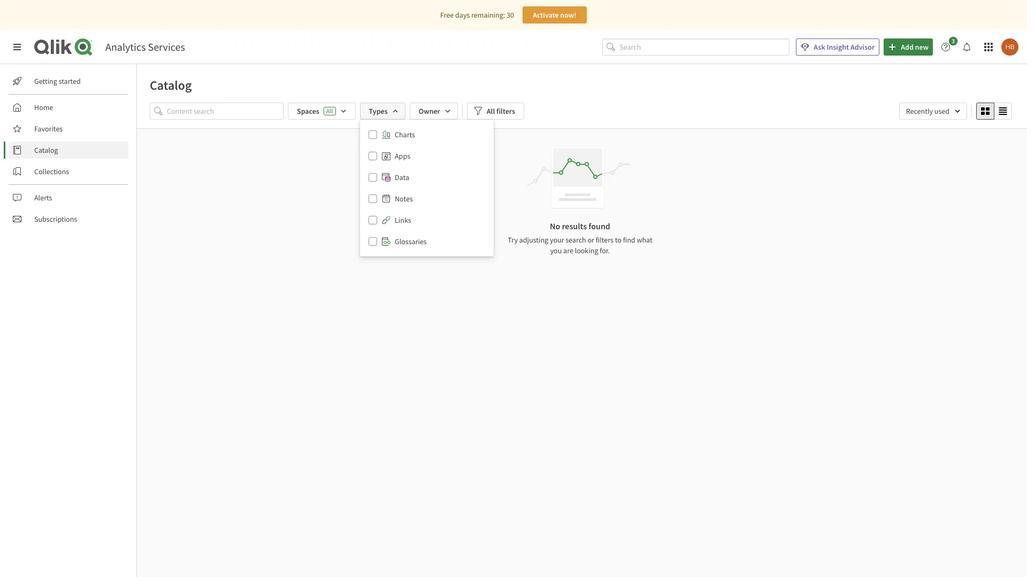 Task type: vqa. For each thing, say whether or not it's contained in the screenshot.
left filters
yes



Task type: describe. For each thing, give the bounding box(es) containing it.
notes
[[395, 194, 413, 204]]

activate now! link
[[523, 6, 587, 24]]

subscriptions
[[34, 215, 77, 224]]

Content search text field
[[167, 103, 284, 120]]

now!
[[560, 10, 577, 20]]

free days remaining: 30
[[440, 10, 514, 20]]

ask insight advisor button
[[796, 39, 880, 56]]

used
[[935, 106, 950, 116]]

switch view group
[[976, 103, 1012, 120]]

favorites
[[34, 124, 63, 134]]

all for all
[[326, 107, 333, 115]]

your
[[550, 235, 564, 245]]

search
[[566, 235, 586, 245]]

types button
[[360, 103, 405, 120]]

recently
[[906, 106, 933, 116]]

try
[[508, 235, 518, 245]]

links
[[395, 216, 411, 225]]

no
[[550, 221, 560, 232]]

add new
[[901, 42, 929, 52]]

getting started
[[34, 77, 81, 86]]

activate
[[533, 10, 559, 20]]

filters region
[[137, 101, 1027, 257]]

add new button
[[884, 39, 933, 56]]

catalog inside navigation pane element
[[34, 146, 58, 155]]

Search text field
[[620, 38, 790, 56]]

3
[[952, 37, 955, 45]]

adjusting
[[519, 235, 548, 245]]

new
[[915, 42, 929, 52]]

Recently used field
[[899, 103, 967, 120]]

navigation pane element
[[0, 68, 136, 232]]

add
[[901, 42, 914, 52]]

what
[[637, 235, 653, 245]]

searchbar element
[[603, 38, 790, 56]]

for.
[[600, 246, 610, 256]]

getting
[[34, 77, 57, 86]]

owner
[[419, 106, 440, 116]]

home link
[[9, 99, 128, 116]]



Task type: locate. For each thing, give the bounding box(es) containing it.
find
[[623, 235, 635, 245]]

days
[[455, 10, 470, 20]]

filters
[[497, 106, 515, 116], [596, 235, 614, 245]]

collections
[[34, 167, 69, 177]]

1 horizontal spatial all
[[487, 106, 495, 116]]

30
[[507, 10, 514, 20]]

0 vertical spatial catalog
[[150, 77, 192, 94]]

catalog
[[150, 77, 192, 94], [34, 146, 58, 155]]

analytics services
[[105, 40, 185, 54]]

all for all filters
[[487, 106, 495, 116]]

0 horizontal spatial all
[[326, 107, 333, 115]]

alerts
[[34, 193, 52, 203]]

all inside dropdown button
[[487, 106, 495, 116]]

ask insight advisor
[[814, 42, 875, 52]]

1 horizontal spatial filters
[[596, 235, 614, 245]]

1 vertical spatial filters
[[596, 235, 614, 245]]

started
[[59, 77, 81, 86]]

0 horizontal spatial catalog
[[34, 146, 58, 155]]

you
[[550, 246, 562, 256]]

analytics
[[105, 40, 146, 54]]

filters inside no results found try adjusting your search or filters to find what you are looking for.
[[596, 235, 614, 245]]

favorites link
[[9, 120, 128, 138]]

home
[[34, 103, 53, 112]]

collections link
[[9, 163, 128, 180]]

subscriptions link
[[9, 211, 128, 228]]

apps
[[395, 151, 410, 161]]

free
[[440, 10, 454, 20]]

charts
[[395, 130, 415, 140]]

glossaries
[[395, 237, 427, 247]]

remaining:
[[471, 10, 505, 20]]

found
[[589, 221, 610, 232]]

owner button
[[410, 103, 458, 120]]

results
[[562, 221, 587, 232]]

are
[[563, 246, 573, 256]]

insight
[[827, 42, 849, 52]]

ask
[[814, 42, 825, 52]]

close sidebar menu image
[[13, 43, 21, 51]]

catalog down favorites
[[34, 146, 58, 155]]

recently used
[[906, 106, 950, 116]]

to
[[615, 235, 622, 245]]

catalog down services
[[150, 77, 192, 94]]

types
[[369, 106, 388, 116]]

advisor
[[851, 42, 875, 52]]

all filters
[[487, 106, 515, 116]]

all
[[487, 106, 495, 116], [326, 107, 333, 115]]

analytics services element
[[105, 40, 185, 54]]

getting started link
[[9, 73, 128, 90]]

no results found try adjusting your search or filters to find what you are looking for.
[[508, 221, 653, 256]]

looking
[[575, 246, 598, 256]]

filters inside dropdown button
[[497, 106, 515, 116]]

spaces
[[297, 106, 319, 116]]

activate now!
[[533, 10, 577, 20]]

data
[[395, 173, 409, 182]]

services
[[148, 40, 185, 54]]

howard brown image
[[1002, 39, 1019, 56]]

catalog link
[[9, 142, 128, 159]]

alerts link
[[9, 189, 128, 207]]

0 vertical spatial filters
[[497, 106, 515, 116]]

3 button
[[937, 37, 961, 56]]

1 horizontal spatial catalog
[[150, 77, 192, 94]]

all filters button
[[467, 103, 524, 120]]

1 vertical spatial catalog
[[34, 146, 58, 155]]

or
[[588, 235, 594, 245]]

0 horizontal spatial filters
[[497, 106, 515, 116]]



